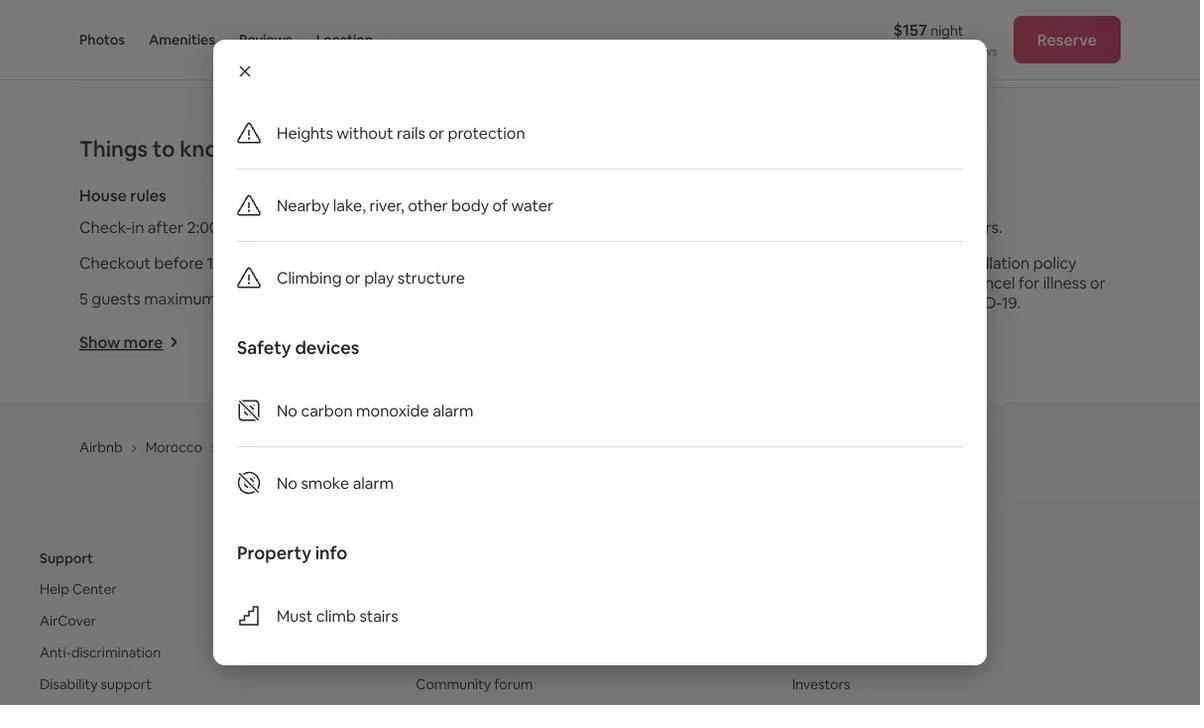 Task type: locate. For each thing, give the bounding box(es) containing it.
0 horizontal spatial no smoke alarm
[[277, 473, 394, 493]]

0 horizontal spatial carbon
[[301, 400, 353, 421]]

no smoke alarm down draa
[[277, 473, 394, 493]]

structure
[[398, 267, 465, 288]]

to protect your payment, never transfer money or communicate outside of the airbnb website or app.
[[119, 0, 368, 39]]

0 horizontal spatial for
[[911, 217, 933, 237]]

host's
[[868, 252, 913, 273]]

carbon for no
[[301, 400, 353, 421]]

1 horizontal spatial airbnb
[[330, 8, 368, 23]]

river,
[[370, 195, 405, 215]]

1 vertical spatial safety
[[237, 336, 291, 360]]

$157 night 74 reviews
[[894, 19, 998, 59]]

0 horizontal spatial safety
[[237, 336, 291, 360]]

must climb stairs
[[277, 606, 398, 626]]

or right rails
[[429, 123, 444, 143]]

carbon down body at the left of page
[[456, 217, 508, 237]]

climbing
[[277, 267, 342, 288]]

reviews button
[[239, 0, 292, 79]]

of right body at the left of page
[[493, 195, 508, 215]]

0 vertical spatial monoxide
[[511, 217, 584, 237]]

souss-massa-draa
[[225, 438, 342, 456]]

0 vertical spatial of
[[295, 8, 307, 23]]

0 vertical spatial carbon
[[456, 217, 508, 237]]

monoxide down water
[[511, 217, 584, 237]]

payment,
[[206, 0, 258, 7]]

carbon up draa
[[301, 400, 353, 421]]

carbon inside safety & property dialog
[[301, 400, 353, 421]]

help
[[40, 580, 69, 598]]

no smoke alarm
[[432, 252, 549, 273], [277, 473, 394, 493]]

checkout before 12:00 pm
[[79, 252, 271, 273]]

review the host's full cancellation policy which applies even if you cancel for illness or disruptions caused by covid-19.
[[784, 252, 1106, 312]]

no smoke alarm down body at the left of page
[[432, 252, 549, 273]]

check-
[[79, 217, 132, 237]]

or right the illness at the right of page
[[1090, 272, 1106, 293]]

anti-
[[40, 644, 71, 662]]

0 vertical spatial airbnb
[[330, 8, 368, 23]]

rails
[[397, 123, 425, 143]]

1 vertical spatial cancellation
[[942, 252, 1030, 273]]

free cancellation for 48 hours.
[[784, 217, 1003, 237]]

cancellation down hours.
[[942, 252, 1030, 273]]

smoke inside safety & property dialog
[[301, 473, 349, 493]]

night
[[931, 21, 964, 39]]

show
[[79, 332, 120, 353]]

airbnb inside to protect your payment, never transfer money or communicate outside of the airbnb website or app.
[[330, 8, 368, 23]]

1 vertical spatial pm
[[249, 252, 271, 273]]

nearby
[[277, 195, 330, 215]]

19.
[[1002, 292, 1021, 312]]

amenities
[[149, 31, 215, 49]]

0 vertical spatial cancellation
[[820, 217, 908, 237]]

monoxide for free cancellation for 48 hours.
[[511, 217, 584, 237]]

monoxide inside safety & property dialog
[[356, 400, 429, 421]]

disability support link
[[40, 676, 152, 693]]

the inside to protect your payment, never transfer money or communicate outside of the airbnb website or app.
[[309, 8, 328, 23]]

photos button
[[79, 0, 125, 79]]

help center link
[[40, 580, 117, 598]]

safety left devices
[[237, 336, 291, 360]]

cancellation
[[820, 217, 908, 237], [942, 252, 1030, 273]]

money
[[119, 8, 157, 23]]

reviews
[[239, 31, 292, 49]]

for left the illness at the right of page
[[1019, 272, 1040, 293]]

the left host's
[[840, 252, 864, 273]]

smoke
[[456, 252, 504, 273], [301, 473, 349, 493]]

property info
[[237, 542, 348, 565]]

1 vertical spatial the
[[840, 252, 864, 273]]

0 vertical spatial the
[[309, 8, 328, 23]]

1 vertical spatial for
[[1019, 272, 1040, 293]]

carbon for free
[[456, 217, 508, 237]]

safety for safety & property
[[432, 185, 480, 205]]

reviews
[[956, 44, 998, 59]]

1 horizontal spatial monoxide
[[511, 217, 584, 237]]

devices
[[295, 336, 359, 360]]

monoxide
[[511, 217, 584, 237], [356, 400, 429, 421]]

forum
[[494, 676, 533, 693]]

5
[[79, 288, 88, 308]]

0 horizontal spatial cancellation
[[820, 217, 908, 237]]

1 horizontal spatial the
[[840, 252, 864, 273]]

house
[[79, 185, 127, 205]]

0 horizontal spatial smoke
[[301, 473, 349, 493]]

nearby lake, river, other body of water
[[277, 195, 554, 215]]

pm right the 2:00
[[222, 217, 244, 237]]

info
[[315, 542, 348, 565]]

1 horizontal spatial of
[[493, 195, 508, 215]]

1 vertical spatial of
[[493, 195, 508, 215]]

1 vertical spatial smoke
[[301, 473, 349, 493]]

play
[[364, 267, 394, 288]]

smoke down draa
[[301, 473, 349, 493]]

monoxide for no smoke alarm
[[356, 400, 429, 421]]

1 horizontal spatial cancellation
[[942, 252, 1030, 273]]

for left the 48
[[911, 217, 933, 237]]

property
[[237, 542, 311, 565]]

disability
[[40, 676, 98, 693]]

full
[[917, 252, 939, 273]]

cancellation up host's
[[820, 217, 908, 237]]

more
[[124, 332, 163, 353]]

to
[[153, 134, 175, 163]]

the down transfer
[[309, 8, 328, 23]]

app.
[[179, 24, 203, 39]]

disability support
[[40, 676, 152, 693]]

0 horizontal spatial airbnb
[[79, 438, 123, 456]]

0 vertical spatial for
[[911, 217, 933, 237]]

safety inside dialog
[[237, 336, 291, 360]]

illness
[[1043, 272, 1087, 293]]

airbnb up "location"
[[330, 8, 368, 23]]

pm
[[222, 217, 244, 237], [249, 252, 271, 273]]

0 vertical spatial safety
[[432, 185, 480, 205]]

climb
[[316, 606, 356, 626]]

community
[[416, 676, 491, 693]]

cancel
[[968, 272, 1015, 293]]

lake,
[[333, 195, 366, 215]]

or left the play
[[345, 267, 361, 288]]

photos
[[79, 31, 125, 49]]

morocco link
[[146, 438, 202, 456]]

1 vertical spatial monoxide
[[356, 400, 429, 421]]

pm right 12:00
[[249, 252, 271, 273]]

0 horizontal spatial monoxide
[[356, 400, 429, 421]]

no carbon monoxide alarm inside safety & property dialog
[[277, 400, 474, 421]]

airbnb left morocco link
[[79, 438, 123, 456]]

0 vertical spatial no smoke alarm
[[432, 252, 549, 273]]

0 vertical spatial no carbon monoxide alarm
[[432, 217, 629, 237]]

airbnb
[[330, 8, 368, 23], [79, 438, 123, 456]]

stairs
[[360, 606, 398, 626]]

safety
[[432, 185, 480, 205], [237, 336, 291, 360]]

1 vertical spatial no carbon monoxide alarm
[[277, 400, 474, 421]]

safety devices
[[237, 336, 359, 360]]

know
[[180, 134, 236, 163]]

safety & property dialog
[[213, 0, 987, 666]]

or
[[159, 8, 171, 23], [165, 24, 176, 39], [429, 123, 444, 143], [345, 267, 361, 288], [1090, 272, 1106, 293]]

investors link
[[792, 676, 850, 693]]

0 vertical spatial smoke
[[456, 252, 504, 273]]

disruptions
[[784, 292, 866, 312]]

1 horizontal spatial carbon
[[456, 217, 508, 237]]

1 vertical spatial no smoke alarm
[[277, 473, 394, 493]]

no carbon monoxide alarm down water
[[432, 217, 629, 237]]

smoke down body at the left of page
[[456, 252, 504, 273]]

of inside to protect your payment, never transfer money or communicate outside of the airbnb website or app.
[[295, 8, 307, 23]]

for inside review the host's full cancellation policy which applies even if you cancel for illness or disruptions caused by covid-19.
[[1019, 272, 1040, 293]]

0 vertical spatial pm
[[222, 217, 244, 237]]

reserve button
[[1014, 16, 1121, 63]]

anti-discrimination link
[[40, 644, 161, 662]]

0 horizontal spatial the
[[309, 8, 328, 23]]

or inside review the host's full cancellation policy which applies even if you cancel for illness or disruptions caused by covid-19.
[[1090, 272, 1106, 293]]

$157
[[894, 19, 927, 40]]

no carbon monoxide alarm for no smoke alarm
[[277, 400, 474, 421]]

2:00
[[187, 217, 219, 237]]

safety for safety devices
[[237, 336, 291, 360]]

the
[[309, 8, 328, 23], [840, 252, 864, 273]]

1 horizontal spatial for
[[1019, 272, 1040, 293]]

community forum
[[416, 676, 533, 693]]

support
[[40, 549, 93, 567]]

&
[[483, 185, 494, 205]]

1 horizontal spatial safety
[[432, 185, 480, 205]]

no carbon monoxide alarm for free cancellation for 48 hours.
[[432, 217, 629, 237]]

0 horizontal spatial of
[[295, 8, 307, 23]]

1 horizontal spatial smoke
[[456, 252, 504, 273]]

1 horizontal spatial no smoke alarm
[[432, 252, 549, 273]]

monoxide down devices
[[356, 400, 429, 421]]

safety left &
[[432, 185, 480, 205]]

of down transfer
[[295, 8, 307, 23]]

no carbon monoxide alarm up draa
[[277, 400, 474, 421]]

protection
[[448, 123, 525, 143]]

1 vertical spatial carbon
[[301, 400, 353, 421]]



Task type: vqa. For each thing, say whether or not it's contained in the screenshot.
Morocco link
yes



Task type: describe. For each thing, give the bounding box(es) containing it.
maximum
[[144, 288, 216, 308]]

the inside review the host's full cancellation policy which applies even if you cancel for illness or disruptions caused by covid-19.
[[840, 252, 864, 273]]

12:00
[[207, 252, 245, 273]]

show more button
[[79, 332, 179, 353]]

show more
[[79, 332, 163, 353]]

aircover
[[40, 612, 96, 630]]

other
[[408, 195, 448, 215]]

investors
[[792, 676, 850, 693]]

body
[[451, 195, 489, 215]]

souss-massa-draa link
[[225, 438, 342, 456]]

even
[[886, 272, 921, 293]]

outside
[[252, 8, 293, 23]]

house rules
[[79, 185, 166, 205]]

community forum link
[[416, 676, 533, 693]]

if
[[925, 272, 934, 293]]

heights without rails or protection
[[277, 123, 525, 143]]

transfer
[[294, 0, 338, 7]]

your
[[179, 0, 204, 7]]

amenities button
[[149, 0, 215, 79]]

74
[[941, 44, 954, 59]]

things
[[79, 134, 148, 163]]

climbing or play structure
[[277, 267, 465, 288]]

reserve
[[1037, 29, 1097, 50]]

cancellation inside review the host's full cancellation policy which applies even if you cancel for illness or disruptions caused by covid-19.
[[942, 252, 1030, 273]]

hours.
[[958, 217, 1003, 237]]

you
[[938, 272, 964, 293]]

anti-discrimination
[[40, 644, 161, 662]]

policy
[[1033, 252, 1077, 273]]

or left app.
[[165, 24, 176, 39]]

guests
[[92, 288, 141, 308]]

center
[[72, 580, 117, 598]]

no smoke alarm inside safety & property dialog
[[277, 473, 394, 493]]

1 horizontal spatial pm
[[249, 252, 271, 273]]

must
[[277, 606, 313, 626]]

check-in after 2:00 pm
[[79, 217, 244, 237]]

of inside safety & property dialog
[[493, 195, 508, 215]]

location
[[316, 31, 373, 49]]

after
[[148, 217, 183, 237]]

rules
[[130, 185, 166, 205]]

without
[[337, 123, 393, 143]]

checkout
[[79, 252, 151, 273]]

or down the protect
[[159, 8, 171, 23]]

applies
[[831, 272, 883, 293]]

communicate
[[173, 8, 249, 23]]

heights
[[277, 123, 333, 143]]

caused
[[869, 292, 922, 312]]

aircover link
[[40, 612, 96, 630]]

massa-
[[267, 438, 312, 456]]

help center
[[40, 580, 117, 598]]

free
[[784, 217, 816, 237]]

never
[[261, 0, 292, 7]]

airbnb link
[[79, 438, 123, 456]]

review
[[784, 252, 836, 273]]

draa
[[312, 438, 342, 456]]

to
[[119, 0, 133, 7]]

location button
[[316, 0, 373, 79]]

covid-
[[947, 292, 1002, 312]]

souss-
[[225, 438, 267, 456]]

5 guests maximum
[[79, 288, 216, 308]]

which
[[784, 272, 827, 293]]

0 horizontal spatial pm
[[222, 217, 244, 237]]

1 vertical spatial airbnb
[[79, 438, 123, 456]]

morocco
[[146, 438, 202, 456]]

support
[[101, 676, 152, 693]]

website
[[119, 24, 162, 39]]

protect
[[135, 0, 177, 7]]

safety & property
[[432, 185, 565, 205]]



